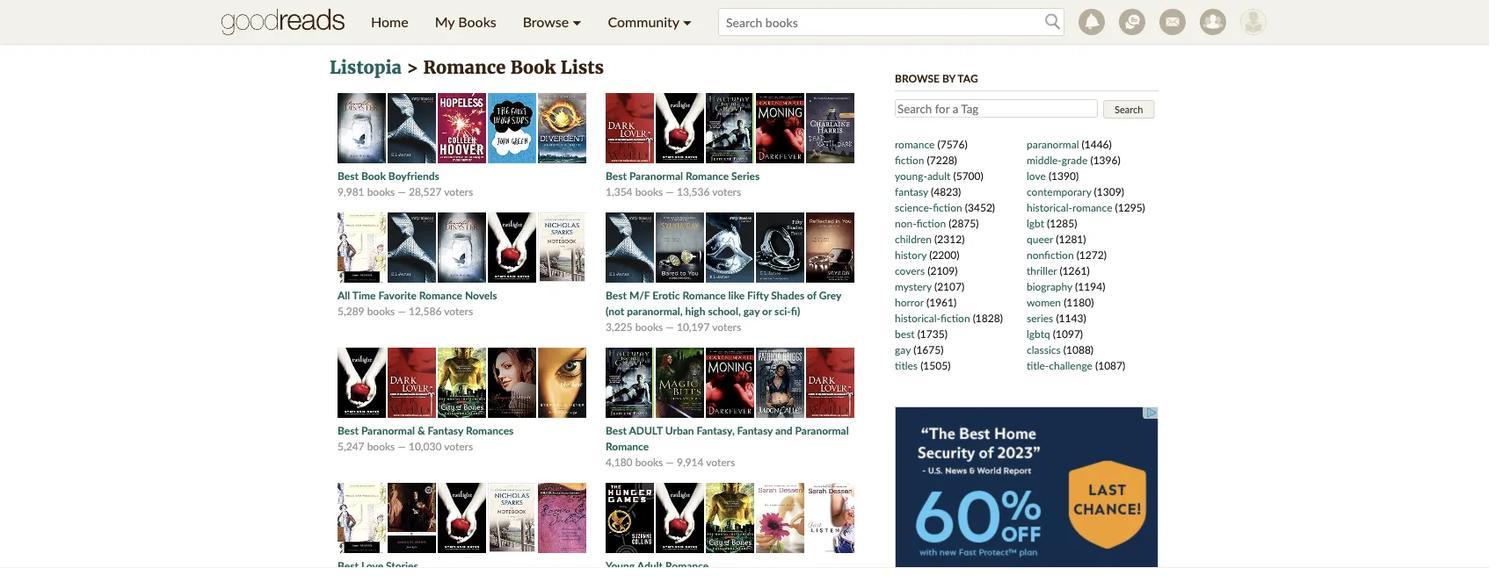 Task type: locate. For each thing, give the bounding box(es) containing it.
paranormal for books
[[361, 424, 415, 437]]

darkfever by karen marie moning image
[[756, 93, 805, 164], [706, 348, 754, 419]]

(1295)
[[1116, 201, 1146, 214]]

book left lists
[[511, 57, 556, 79]]

city of bones by cassandra clare image for vampire academy by richelle mead image
[[438, 348, 486, 419]]

books down the best book boyfriends link
[[367, 185, 395, 198]]

best inside best paranormal romance series 1,354 books     —     13,536 voters
[[606, 169, 627, 182]]

1 horizontal spatial historical-
[[1027, 201, 1073, 214]]

(2200)
[[930, 248, 960, 261]]

best paranormal & fantasy romances link
[[338, 424, 514, 437]]

1 horizontal spatial browse
[[895, 72, 940, 84]]

browse up lists
[[523, 13, 569, 30]]

(1735)
[[918, 328, 948, 340]]

the truth about forever by sarah dessen image
[[756, 484, 805, 554]]

romance up high at the left
[[683, 289, 726, 302]]

science-fiction link
[[895, 201, 963, 214]]

— down favorite on the left of the page
[[398, 305, 406, 317]]

fantasy
[[428, 424, 463, 437], [737, 424, 773, 437]]

0 vertical spatial browse
[[523, 13, 569, 30]]

1 horizontal spatial gay
[[895, 343, 911, 356]]

dark lover by j.r. ward image up the &
[[388, 348, 436, 419]]

hopeless by colleen hoover image
[[438, 93, 486, 164]]

halfway to the grave by jeaniene frost image
[[706, 93, 754, 164], [606, 348, 654, 419]]

horror link
[[895, 296, 924, 309]]

horror
[[895, 296, 924, 309]]

2 ▾ from the left
[[683, 13, 692, 30]]

(3452)
[[965, 201, 995, 214]]

city of bones by cassandra clare image for the truth about forever by sarah dessen image
[[706, 484, 754, 554]]

1 vertical spatial halfway to the grave by jeaniene frost image
[[606, 348, 654, 419]]

1 vertical spatial beautiful disaster by jamie mcguire image
[[438, 213, 486, 283]]

(1285)
[[1047, 217, 1078, 230]]

1 fantasy from the left
[[428, 424, 463, 437]]

young-adult link
[[895, 169, 951, 182]]

middle-
[[1027, 153, 1062, 166]]

best for best paranormal & fantasy romances 5,247 books     —     10,030 voters
[[338, 424, 359, 437]]

high
[[685, 305, 706, 317]]

books right the 4,180
[[635, 456, 663, 469]]

titles
[[895, 359, 918, 372]]

1 vertical spatial historical-
[[895, 312, 941, 324]]

best inside best paranormal & fantasy romances 5,247 books     —     10,030 voters
[[338, 424, 359, 437]]

1 horizontal spatial paranormal
[[630, 169, 683, 182]]

books down paranormal,
[[635, 321, 663, 333]]

best inside best adult urban fantasy, fantasy and paranormal romance 4,180 books     —     9,914 voters
[[606, 424, 627, 437]]

0 horizontal spatial book
[[361, 169, 386, 182]]

romance inside best paranormal romance series 1,354 books     —     13,536 voters
[[686, 169, 729, 182]]

browse for browse ▾
[[523, 13, 569, 30]]

paranormal right and
[[795, 424, 849, 437]]

paranormal inside best paranormal romance series 1,354 books     —     13,536 voters
[[630, 169, 683, 182]]

(1272)
[[1077, 248, 1107, 261]]

0 vertical spatial the notebook by nicholas sparks image
[[538, 213, 587, 283]]

0 horizontal spatial dark lover by j.r. ward image
[[388, 348, 436, 419]]

best up the '1,354'
[[606, 169, 627, 182]]

1 horizontal spatial dark lover by j.r. ward image
[[606, 93, 654, 164]]

dark lover by j.r. ward image
[[606, 93, 654, 164], [388, 348, 436, 419], [806, 348, 855, 419]]

history link
[[895, 248, 927, 261]]

0 vertical spatial darkfever by karen marie moning image
[[756, 93, 805, 164]]

None submit
[[1104, 100, 1155, 119]]

voters right 10,030
[[444, 440, 473, 453]]

darkfever by karen marie moning image left dead until dark by charlaine harris image
[[756, 93, 805, 164]]

fifty shades of grey by e.l. james image
[[388, 93, 436, 164], [388, 213, 436, 283], [606, 213, 654, 283]]

or
[[762, 305, 772, 317]]

mystery
[[895, 280, 932, 293]]

best inside best book boyfriends 9,981 books     —     28,527 voters
[[338, 169, 359, 182]]

▾ for community ▾
[[683, 13, 692, 30]]

0 horizontal spatial paranormal
[[361, 424, 415, 437]]

romance
[[895, 138, 935, 150], [1073, 201, 1113, 214]]

0 horizontal spatial city of bones by cassandra clare image
[[438, 348, 486, 419]]

fantasy left and
[[737, 424, 773, 437]]

historical-
[[1027, 201, 1073, 214], [895, 312, 941, 324]]

pride and prejudice by jane austen image up time
[[338, 213, 386, 283]]

28,527
[[409, 185, 442, 198]]

▾ inside browse ▾ popup button
[[573, 13, 582, 30]]

best up 9,981
[[338, 169, 359, 182]]

romeo and juliet by william shakespeare image
[[538, 484, 587, 554]]

fiction up young-
[[895, 153, 925, 166]]

1 horizontal spatial darkfever by karen marie moning image
[[756, 93, 805, 164]]

— left 9,914
[[666, 456, 674, 469]]

romance
[[423, 57, 506, 79], [686, 169, 729, 182], [419, 289, 463, 302], [683, 289, 726, 302], [606, 440, 649, 453]]

(1446)
[[1082, 138, 1112, 150]]

tag
[[958, 72, 979, 84]]

0 vertical spatial halfway to the grave by jeaniene frost image
[[706, 93, 754, 164]]

fantasy,
[[697, 424, 735, 437]]

0 horizontal spatial the notebook by nicholas sparks image
[[488, 484, 536, 554]]

books down favorite on the left of the page
[[367, 305, 395, 317]]

browse left by at right top
[[895, 72, 940, 84]]

0 horizontal spatial romance
[[895, 138, 935, 150]]

browse ▾ button
[[510, 0, 595, 44]]

— down best paranormal romance series 'link' at the top of the page
[[666, 185, 674, 198]]

1 vertical spatial the notebook by nicholas sparks image
[[488, 484, 536, 554]]

0 horizontal spatial halfway to the grave by jeaniene frost image
[[606, 348, 654, 419]]

reflected in you by sylvia day image
[[806, 213, 855, 283]]

(not
[[606, 305, 625, 317]]

voters down series
[[712, 185, 741, 198]]

romance up '13,536'
[[686, 169, 729, 182]]

best book boyfriends link
[[338, 169, 439, 182]]

— inside the all time favorite romance novels 5,289 books     —     12,586 voters
[[398, 305, 406, 317]]

book inside best book boyfriends 9,981 books     —     28,527 voters
[[361, 169, 386, 182]]

1 horizontal spatial romance
[[1073, 201, 1113, 214]]

divergent by veronica roth image
[[538, 93, 587, 164]]

time
[[352, 289, 376, 302]]

romance up "12,586"
[[419, 289, 463, 302]]

browse inside browse ▾ popup button
[[523, 13, 569, 30]]

beautiful disaster by jamie mcguire image
[[338, 93, 386, 164], [438, 213, 486, 283]]

▾ right the community
[[683, 13, 692, 30]]

twilight by stephenie meyer image right the hunger games by suzanne collins image
[[656, 484, 704, 554]]

1 vertical spatial gay
[[895, 343, 911, 356]]

1 vertical spatial city of bones by cassandra clare image
[[706, 484, 754, 554]]

lgbt link
[[1027, 217, 1045, 230]]

— inside best paranormal romance series 1,354 books     —     13,536 voters
[[666, 185, 674, 198]]

halfway to the grave by jeaniene frost image up "adult"
[[606, 348, 654, 419]]

grade
[[1062, 153, 1088, 166]]

and
[[776, 424, 793, 437]]

romance down the (1309)
[[1073, 201, 1113, 214]]

voters down best adult urban fantasy, fantasy and paranormal romance link
[[706, 456, 735, 469]]

paranormal
[[630, 169, 683, 182], [361, 424, 415, 437], [795, 424, 849, 437]]

fiction down (1961)
[[941, 312, 970, 324]]

1 ▾ from the left
[[573, 13, 582, 30]]

1 vertical spatial darkfever by karen marie moning image
[[706, 348, 754, 419]]

historical- down the horror
[[895, 312, 941, 324]]

the notebook by nicholas sparks image
[[538, 213, 587, 283], [488, 484, 536, 554]]

▾ for browse ▾
[[573, 13, 582, 30]]

1 horizontal spatial fantasy
[[737, 424, 773, 437]]

(1087)
[[1096, 359, 1126, 372]]

— left 10,030
[[398, 440, 406, 453]]

(2109)
[[928, 264, 958, 277]]

best inside best m/f erotic romance like fifty shades of grey (not paranormal, high school, gay or sci-fi) 3,225 books     —     10,197 voters
[[606, 289, 627, 302]]

voters inside best m/f erotic romance like fifty shades of grey (not paranormal, high school, gay or sci-fi) 3,225 books     —     10,197 voters
[[712, 321, 741, 333]]

0 horizontal spatial browse
[[523, 13, 569, 30]]

gay inside best m/f erotic romance like fifty shades of grey (not paranormal, high school, gay or sci-fi) 3,225 books     —     10,197 voters
[[744, 305, 760, 317]]

romance up fiction link
[[895, 138, 935, 150]]

moon called by patricia briggs image
[[756, 348, 805, 419]]

0 vertical spatial historical-
[[1027, 201, 1073, 214]]

twilight by stephenie meyer image up novels at the bottom left
[[488, 213, 536, 283]]

0 vertical spatial gay
[[744, 305, 760, 317]]

0 vertical spatial pride and prejudice by jane austen image
[[338, 213, 386, 283]]

menu
[[358, 0, 705, 44]]

fifty shades freed by e.l. james image
[[756, 213, 805, 283]]

0 horizontal spatial darkfever by karen marie moning image
[[706, 348, 754, 419]]

fifty shades of grey by e.l. james image up boyfriends
[[388, 93, 436, 164]]

0 vertical spatial romance
[[895, 138, 935, 150]]

halfway to the grave by jeaniene frost image up series
[[706, 93, 754, 164]]

paranormal up the '1,354'
[[630, 169, 683, 182]]

0 horizontal spatial ▾
[[573, 13, 582, 30]]

paranormal inside best adult urban fantasy, fantasy and paranormal romance 4,180 books     —     9,914 voters
[[795, 424, 849, 437]]

historical- down contemporary
[[1027, 201, 1073, 214]]

books
[[367, 185, 395, 198], [635, 185, 663, 198], [367, 305, 395, 317], [635, 321, 663, 333], [367, 440, 395, 453], [635, 456, 663, 469]]

&
[[418, 424, 425, 437]]

urban
[[665, 424, 694, 437]]

1 horizontal spatial halfway to the grave by jeaniene frost image
[[706, 93, 754, 164]]

pride and prejudice by jane austen image
[[338, 213, 386, 283], [338, 484, 386, 554]]

voters down school,
[[712, 321, 741, 333]]

12,586
[[409, 305, 442, 317]]

5,247
[[338, 440, 365, 453]]

dark lover by j.r. ward image up the '1,354'
[[606, 93, 654, 164]]

paranormal link
[[1027, 138, 1079, 150]]

romance down my books link
[[423, 57, 506, 79]]

beautiful disaster by jamie mcguire image up the best book boyfriends link
[[338, 93, 386, 164]]

0 vertical spatial book
[[511, 57, 556, 79]]

— inside best book boyfriends 9,981 books     —     28,527 voters
[[398, 185, 406, 198]]

books inside the all time favorite romance novels 5,289 books     —     12,586 voters
[[367, 305, 395, 317]]

0 vertical spatial city of bones by cassandra clare image
[[438, 348, 486, 419]]

title-challenge link
[[1027, 359, 1093, 372]]

(1675)
[[914, 343, 944, 356]]

fiction
[[895, 153, 925, 166], [933, 201, 963, 214], [917, 217, 946, 230], [941, 312, 970, 324]]

2 fantasy from the left
[[737, 424, 773, 437]]

classics link
[[1027, 343, 1061, 356]]

1 vertical spatial romance
[[1073, 201, 1113, 214]]

women
[[1027, 296, 1061, 309]]

browse by tag
[[895, 72, 979, 84]]

(1281)
[[1056, 233, 1086, 245]]

paranormal left the &
[[361, 424, 415, 437]]

0 horizontal spatial historical-
[[895, 312, 941, 324]]

books right the '1,354'
[[635, 185, 663, 198]]

(1961)
[[927, 296, 957, 309]]

1 pride and prejudice by jane austen image from the top
[[338, 213, 386, 283]]

best up 5,247
[[338, 424, 359, 437]]

paranormal for —
[[630, 169, 683, 182]]

1 horizontal spatial ▾
[[683, 13, 692, 30]]

0 horizontal spatial gay
[[744, 305, 760, 317]]

historical- inside romance (7576) fiction (7228) young-adult (5700) fantasy (4823) science-fiction (3452) non-fiction (2875) children (2312) history (2200) covers (2109) mystery (2107) horror (1961) historical-fiction (1828) best (1735) gay (1675) titles (1505)
[[895, 312, 941, 324]]

city of bones by cassandra clare image left the truth about forever by sarah dessen image
[[706, 484, 754, 554]]

all time favorite romance novels link
[[338, 289, 497, 302]]

contemporary
[[1027, 185, 1092, 198]]

contemporary link
[[1027, 185, 1092, 198]]

paranormal,
[[627, 305, 683, 317]]

fifty shades of grey by e.l. james image up all time favorite romance novels link
[[388, 213, 436, 283]]

best left "adult"
[[606, 424, 627, 437]]

▾
[[573, 13, 582, 30], [683, 13, 692, 30]]

fifty shades darker by e.l. james image
[[706, 213, 754, 283]]

bob builder image
[[1241, 9, 1267, 35]]

browse for browse by tag
[[895, 72, 940, 84]]

lists
[[561, 57, 604, 79]]

magic bites by ilona andrews image
[[656, 348, 704, 419]]

books right 5,247
[[367, 440, 395, 453]]

gay down best
[[895, 343, 911, 356]]

2 pride and prejudice by jane austen image from the top
[[338, 484, 386, 554]]

— down paranormal,
[[666, 321, 674, 333]]

voters inside best paranormal romance series 1,354 books     —     13,536 voters
[[712, 185, 741, 198]]

— down boyfriends
[[398, 185, 406, 198]]

0 vertical spatial beautiful disaster by jamie mcguire image
[[338, 93, 386, 164]]

romance link
[[895, 138, 935, 150]]

▾ up lists
[[573, 13, 582, 30]]

(1097)
[[1053, 328, 1083, 340]]

grey
[[819, 289, 842, 302]]

voters
[[444, 185, 473, 198], [712, 185, 741, 198], [444, 305, 473, 317], [712, 321, 741, 333], [444, 440, 473, 453], [706, 456, 735, 469]]

2 horizontal spatial paranormal
[[795, 424, 849, 437]]

0 horizontal spatial beautiful disaster by jamie mcguire image
[[338, 93, 386, 164]]

1 vertical spatial pride and prejudice by jane austen image
[[338, 484, 386, 554]]

best book boyfriends 9,981 books     —     28,527 voters
[[338, 169, 473, 198]]

twilight by stephenie meyer image up 5,247
[[338, 348, 386, 419]]

listopia
[[330, 57, 402, 79]]

best up (not
[[606, 289, 627, 302]]

— inside best m/f erotic romance like fifty shades of grey (not paranormal, high school, gay or sci-fi) 3,225 books     —     10,197 voters
[[666, 321, 674, 333]]

romance inside romance (7576) fiction (7228) young-adult (5700) fantasy (4823) science-fiction (3452) non-fiction (2875) children (2312) history (2200) covers (2109) mystery (2107) horror (1961) historical-fiction (1828) best (1735) gay (1675) titles (1505)
[[895, 138, 935, 150]]

love link
[[1027, 169, 1046, 182]]

romance up the 4,180
[[606, 440, 649, 453]]

pride and prejudice by jane austen image left jane eyre by charlotte brontë image
[[338, 484, 386, 554]]

titles link
[[895, 359, 918, 372]]

boyfriends
[[389, 169, 439, 182]]

book up 9,981
[[361, 169, 386, 182]]

city of bones by cassandra clare image left vampire academy by richelle mead image
[[438, 348, 486, 419]]

1 horizontal spatial the notebook by nicholas sparks image
[[538, 213, 587, 283]]

0 horizontal spatial fantasy
[[428, 424, 463, 437]]

gay link
[[895, 343, 911, 356]]

(1390)
[[1049, 169, 1079, 182]]

historical- inside paranormal (1446) middle-grade (1396) love (1390) contemporary (1309) historical-romance (1295) lgbt (1285) queer (1281) nonfiction (1272) thriller (1261) biography (1194) women (1180) series (1143) lgbtq (1097) classics (1088) title-challenge (1087)
[[1027, 201, 1073, 214]]

dark lover by j.r. ward image right the moon called by patricia briggs image
[[806, 348, 855, 419]]

fiction down (4823)
[[933, 201, 963, 214]]

notifications image
[[1079, 9, 1105, 35]]

13,536
[[677, 185, 710, 198]]

fantasy right the &
[[428, 424, 463, 437]]

twilight by stephenie meyer image
[[656, 93, 704, 164], [488, 213, 536, 283], [338, 348, 386, 419], [438, 484, 486, 554], [656, 484, 704, 554]]

1 horizontal spatial city of bones by cassandra clare image
[[706, 484, 754, 554]]

fifty shades of grey by e.l. james image for boyfriends
[[388, 93, 436, 164]]

friend requests image
[[1200, 9, 1227, 35]]

1 vertical spatial browse
[[895, 72, 940, 84]]

voters right '28,527'
[[444, 185, 473, 198]]

▾ inside community ▾ dropdown button
[[683, 13, 692, 30]]

love
[[1027, 169, 1046, 182]]

best
[[338, 169, 359, 182], [606, 169, 627, 182], [606, 289, 627, 302], [338, 424, 359, 437], [606, 424, 627, 437]]

(2312)
[[935, 233, 965, 245]]

beautiful disaster by jamie mcguire image up novels at the bottom left
[[438, 213, 486, 283]]

gay left or
[[744, 305, 760, 317]]

menu containing home
[[358, 0, 705, 44]]

city of bones by cassandra clare image
[[438, 348, 486, 419], [706, 484, 754, 554]]

voters down novels at the bottom left
[[444, 305, 473, 317]]

1 horizontal spatial book
[[511, 57, 556, 79]]

best for best adult urban fantasy, fantasy and paranormal romance 4,180 books     —     9,914 voters
[[606, 424, 627, 437]]

paranormal inside best paranormal & fantasy romances 5,247 books     —     10,030 voters
[[361, 424, 415, 437]]

series
[[732, 169, 760, 182]]

darkfever by karen marie moning image up fantasy,
[[706, 348, 754, 419]]

1 vertical spatial book
[[361, 169, 386, 182]]



Task type: vqa. For each thing, say whether or not it's contained in the screenshot.


Task type: describe. For each thing, give the bounding box(es) containing it.
historical-fiction link
[[895, 312, 970, 324]]

voters inside best adult urban fantasy, fantasy and paranormal romance 4,180 books     —     9,914 voters
[[706, 456, 735, 469]]

the hunger games by suzanne collins image
[[606, 484, 654, 554]]

9,981
[[338, 185, 365, 198]]

best paranormal romance series 1,354 books     —     13,536 voters
[[606, 169, 760, 198]]

5,289
[[338, 305, 365, 317]]

9,914
[[677, 456, 704, 469]]

— inside best adult urban fantasy, fantasy and paranormal romance 4,180 books     —     9,914 voters
[[666, 456, 674, 469]]

(7576)
[[938, 138, 968, 150]]

1,354
[[606, 185, 633, 198]]

(1088)
[[1064, 343, 1094, 356]]

covers
[[895, 264, 925, 277]]

best for best m/f erotic romance like fifty shades of grey (not paranormal, high school, gay or sci-fi) 3,225 books     —     10,197 voters
[[606, 289, 627, 302]]

romance inside the all time favorite romance novels 5,289 books     —     12,586 voters
[[419, 289, 463, 302]]

my
[[435, 13, 455, 30]]

pride and prejudice by jane austen image for "twilight by stephenie meyer" image on the right of jane eyre by charlotte brontë image
[[338, 484, 386, 554]]

fiction link
[[895, 153, 925, 166]]

biography
[[1027, 280, 1073, 293]]

science-
[[895, 201, 933, 214]]

best link
[[895, 328, 915, 340]]

m/f
[[630, 289, 650, 302]]

(4823)
[[931, 185, 961, 198]]

romance inside best m/f erotic romance like fifty shades of grey (not paranormal, high school, gay or sci-fi) 3,225 books     —     10,197 voters
[[683, 289, 726, 302]]

best for best paranormal romance series 1,354 books     —     13,536 voters
[[606, 169, 627, 182]]

2 horizontal spatial dark lover by j.r. ward image
[[806, 348, 855, 419]]

(1143)
[[1056, 312, 1087, 324]]

young-
[[895, 169, 928, 182]]

the host by stephenie meyer image
[[538, 348, 587, 419]]

the fault in our stars by john green image
[[488, 93, 536, 164]]

voters inside best paranormal & fantasy romances 5,247 books     —     10,030 voters
[[444, 440, 473, 453]]

home
[[371, 13, 409, 30]]

3,225
[[606, 321, 633, 333]]

(1180)
[[1064, 296, 1094, 309]]

middle-grade link
[[1027, 153, 1088, 166]]

lgbtq link
[[1027, 328, 1051, 340]]

covers link
[[895, 264, 925, 277]]

fantasy inside best adult urban fantasy, fantasy and paranormal romance 4,180 books     —     9,914 voters
[[737, 424, 773, 437]]

fifty shades of grey by e.l. james image for favorite
[[388, 213, 436, 283]]

Search for books to add to your shelves search field
[[718, 8, 1065, 36]]

(5700)
[[954, 169, 984, 182]]

paranormal
[[1027, 138, 1079, 150]]

fantasy
[[895, 185, 929, 198]]

just listen by sarah dessen image
[[806, 484, 855, 554]]

voters inside the all time favorite romance novels 5,289 books     —     12,586 voters
[[444, 305, 473, 317]]

non-
[[895, 217, 917, 230]]

queer link
[[1027, 233, 1054, 245]]

nonfiction
[[1027, 248, 1074, 261]]

twilight by stephenie meyer image up best paranormal romance series 'link' at the top of the page
[[656, 93, 704, 164]]

(1505)
[[921, 359, 951, 372]]

best m/f erotic romance like fifty shades of grey (not paranormal, high school, gay or sci-fi) 3,225 books     —     10,197 voters
[[606, 289, 842, 333]]

lgbt
[[1027, 217, 1045, 230]]

of
[[807, 289, 817, 302]]

classics
[[1027, 343, 1061, 356]]

(1194)
[[1076, 280, 1106, 293]]

best paranormal romance series link
[[606, 169, 760, 182]]

fiction down science-fiction link
[[917, 217, 946, 230]]

books inside best adult urban fantasy, fantasy and paranormal romance 4,180 books     —     9,914 voters
[[635, 456, 663, 469]]

(2107)
[[935, 280, 965, 293]]

romance inside best adult urban fantasy, fantasy and paranormal romance 4,180 books     —     9,914 voters
[[606, 440, 649, 453]]

historical-romance link
[[1027, 201, 1113, 214]]

romance inside paranormal (1446) middle-grade (1396) love (1390) contemporary (1309) historical-romance (1295) lgbt (1285) queer (1281) nonfiction (1272) thriller (1261) biography (1194) women (1180) series (1143) lgbtq (1097) classics (1088) title-challenge (1087)
[[1073, 201, 1113, 214]]

title-
[[1027, 359, 1049, 372]]

twilight by stephenie meyer image right jane eyre by charlotte brontë image
[[438, 484, 486, 554]]

books inside best book boyfriends 9,981 books     —     28,527 voters
[[367, 185, 395, 198]]

(1396)
[[1091, 153, 1121, 166]]

best for best book boyfriends 9,981 books     —     28,527 voters
[[338, 169, 359, 182]]

gay inside romance (7576) fiction (7228) young-adult (5700) fantasy (4823) science-fiction (3452) non-fiction (2875) children (2312) history (2200) covers (2109) mystery (2107) horror (1961) historical-fiction (1828) best (1735) gay (1675) titles (1505)
[[895, 343, 911, 356]]

10,197
[[677, 321, 710, 333]]

school,
[[708, 305, 741, 317]]

books inside best paranormal & fantasy romances 5,247 books     —     10,030 voters
[[367, 440, 395, 453]]

1 horizontal spatial beautiful disaster by jamie mcguire image
[[438, 213, 486, 283]]

vampire academy by richelle mead image
[[488, 348, 536, 419]]

best m/f erotic romance like fifty shades of grey (not paranormal, high school, gay or sci-fi) link
[[606, 289, 842, 317]]

pride and prejudice by jane austen image for the rightmost beautiful disaster by jamie mcguire image
[[338, 213, 386, 283]]

women link
[[1027, 296, 1061, 309]]

best paranormal & fantasy romances 5,247 books     —     10,030 voters
[[338, 424, 514, 453]]

thriller
[[1027, 264, 1057, 277]]

listopia > romance book lists
[[330, 57, 604, 79]]

best adult urban fantasy, fantasy and paranormal romance link
[[606, 424, 849, 453]]

queer
[[1027, 233, 1054, 245]]

fantasy inside best paranormal & fantasy romances 5,247 books     —     10,030 voters
[[428, 424, 463, 437]]

voters inside best book boyfriends 9,981 books     —     28,527 voters
[[444, 185, 473, 198]]

books inside best m/f erotic romance like fifty shades of grey (not paranormal, high school, gay or sci-fi) 3,225 books     —     10,197 voters
[[635, 321, 663, 333]]

books
[[458, 13, 497, 30]]

community
[[608, 13, 679, 30]]

— inside best paranormal & fantasy romances 5,247 books     —     10,030 voters
[[398, 440, 406, 453]]

sci-
[[775, 305, 791, 317]]

adult
[[629, 424, 663, 437]]

>
[[407, 57, 418, 79]]

best adult urban fantasy, fantasy and paranormal romance 4,180 books     —     9,914 voters
[[606, 424, 849, 469]]

paranormal (1446) middle-grade (1396) love (1390) contemporary (1309) historical-romance (1295) lgbt (1285) queer (1281) nonfiction (1272) thriller (1261) biography (1194) women (1180) series (1143) lgbtq (1097) classics (1088) title-challenge (1087)
[[1027, 138, 1146, 372]]

lgbtq
[[1027, 328, 1051, 340]]

romances
[[466, 424, 514, 437]]

browse ▾
[[523, 13, 582, 30]]

like
[[729, 289, 745, 302]]

non-fiction link
[[895, 217, 946, 230]]

advertisement region
[[895, 407, 1159, 569]]

books inside best paranormal romance series 1,354 books     —     13,536 voters
[[635, 185, 663, 198]]

adult
[[928, 169, 951, 182]]

series link
[[1027, 312, 1054, 324]]

my group discussions image
[[1119, 9, 1146, 35]]

10,030
[[409, 440, 442, 453]]

(1261)
[[1060, 264, 1090, 277]]

bared to you by sylvia day image
[[656, 213, 704, 283]]

4,180
[[606, 456, 633, 469]]

shades
[[771, 289, 805, 302]]

(1309)
[[1094, 185, 1125, 198]]

inbox image
[[1160, 9, 1186, 35]]

Search books text field
[[718, 8, 1065, 36]]

children link
[[895, 233, 932, 245]]

Search for a Tag text field
[[895, 99, 1098, 118]]

mystery link
[[895, 280, 932, 293]]

dead until dark by charlaine harris image
[[806, 93, 855, 164]]

home link
[[358, 0, 422, 44]]

community ▾
[[608, 13, 692, 30]]

challenge
[[1049, 359, 1093, 372]]

jane eyre by charlotte brontë image
[[388, 484, 436, 554]]

fifty shades of grey by e.l. james image up m/f
[[606, 213, 654, 283]]

favorite
[[378, 289, 417, 302]]



